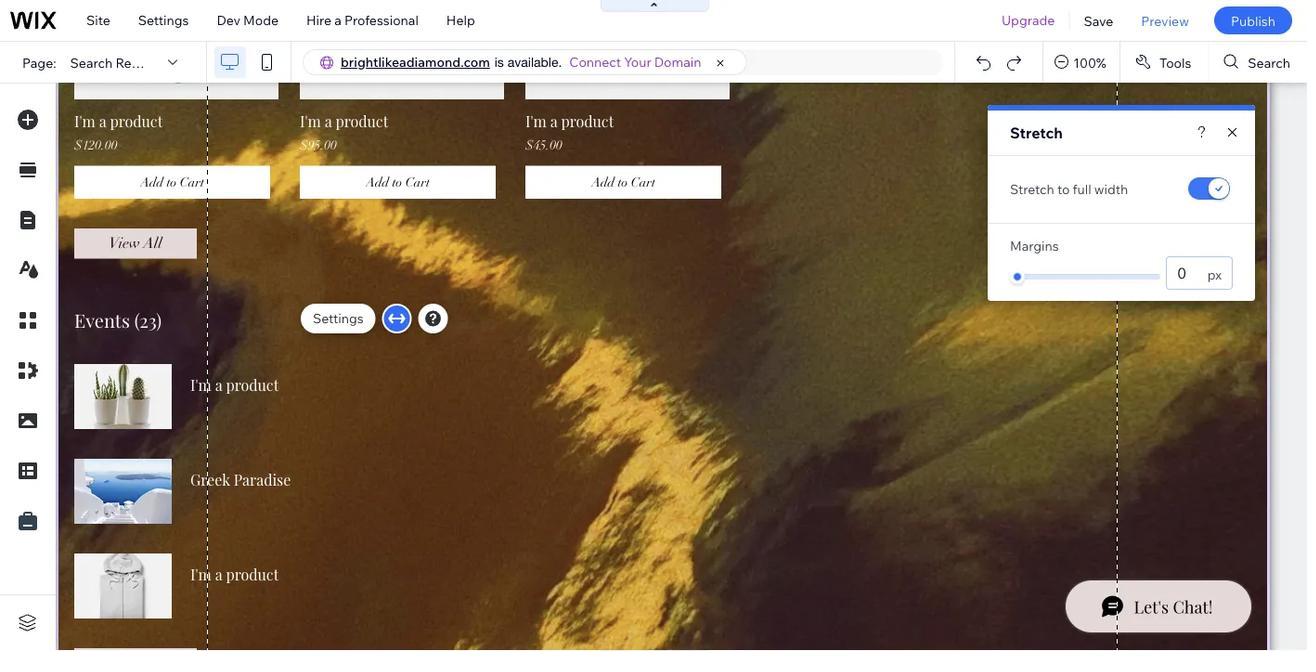 Task type: vqa. For each thing, say whether or not it's contained in the screenshot.
bottom Stretch
yes



Task type: locate. For each thing, give the bounding box(es) containing it.
0 horizontal spatial settings
[[138, 12, 189, 28]]

stretch to full width
[[1011, 181, 1129, 197]]

stretch left to
[[1011, 181, 1055, 197]]

results
[[116, 54, 160, 70]]

site
[[86, 12, 110, 28]]

margins
[[1011, 238, 1060, 254]]

settings
[[138, 12, 189, 28], [313, 310, 364, 327]]

switch
[[1187, 176, 1234, 202]]

professional
[[345, 12, 419, 28]]

publish
[[1232, 12, 1276, 29]]

0 horizontal spatial search
[[70, 54, 113, 70]]

dev
[[217, 12, 241, 28]]

search
[[70, 54, 113, 70], [1249, 54, 1291, 70]]

search button
[[1210, 42, 1308, 83]]

100% button
[[1044, 42, 1120, 83]]

0 vertical spatial stretch
[[1011, 124, 1063, 142]]

1 vertical spatial stretch
[[1011, 181, 1055, 197]]

2 stretch from the top
[[1011, 181, 1055, 197]]

stretch up to
[[1011, 124, 1063, 142]]

search down publish button
[[1249, 54, 1291, 70]]

to
[[1058, 181, 1070, 197]]

stretch
[[1011, 124, 1063, 142], [1011, 181, 1055, 197]]

2 search from the left
[[1249, 54, 1291, 70]]

connect
[[570, 54, 622, 70]]

1 vertical spatial settings
[[313, 310, 364, 327]]

search inside search button
[[1249, 54, 1291, 70]]

stretch for stretch to full width
[[1011, 181, 1055, 197]]

1 search from the left
[[70, 54, 113, 70]]

preview button
[[1128, 0, 1204, 41]]

1 stretch from the top
[[1011, 124, 1063, 142]]

1 horizontal spatial search
[[1249, 54, 1291, 70]]

brightlikeadiamond.com
[[341, 54, 490, 70]]

0 vertical spatial settings
[[138, 12, 189, 28]]

!0! text field
[[1167, 256, 1234, 290]]

width
[[1095, 181, 1129, 197]]

search down site
[[70, 54, 113, 70]]



Task type: describe. For each thing, give the bounding box(es) containing it.
hire
[[307, 12, 332, 28]]

stretch for stretch
[[1011, 124, 1063, 142]]

hire a professional
[[307, 12, 419, 28]]

preview
[[1142, 12, 1190, 29]]

upgrade
[[1002, 12, 1056, 28]]

1 horizontal spatial settings
[[313, 310, 364, 327]]

search results
[[70, 54, 160, 70]]

available.
[[508, 54, 562, 70]]

publish button
[[1215, 7, 1293, 34]]

is
[[495, 54, 504, 70]]

tools
[[1160, 54, 1192, 70]]

tools button
[[1121, 42, 1209, 83]]

your
[[625, 54, 652, 70]]

a
[[335, 12, 342, 28]]

px
[[1208, 267, 1222, 283]]

is available. connect your domain
[[495, 54, 702, 70]]

save button
[[1070, 0, 1128, 41]]

search for search results
[[70, 54, 113, 70]]

domain
[[655, 54, 702, 70]]

dev mode
[[217, 12, 279, 28]]

full
[[1073, 181, 1092, 197]]

mode
[[243, 12, 279, 28]]

search for search
[[1249, 54, 1291, 70]]

100%
[[1074, 54, 1107, 70]]

help
[[447, 12, 475, 28]]

save
[[1084, 12, 1114, 29]]



